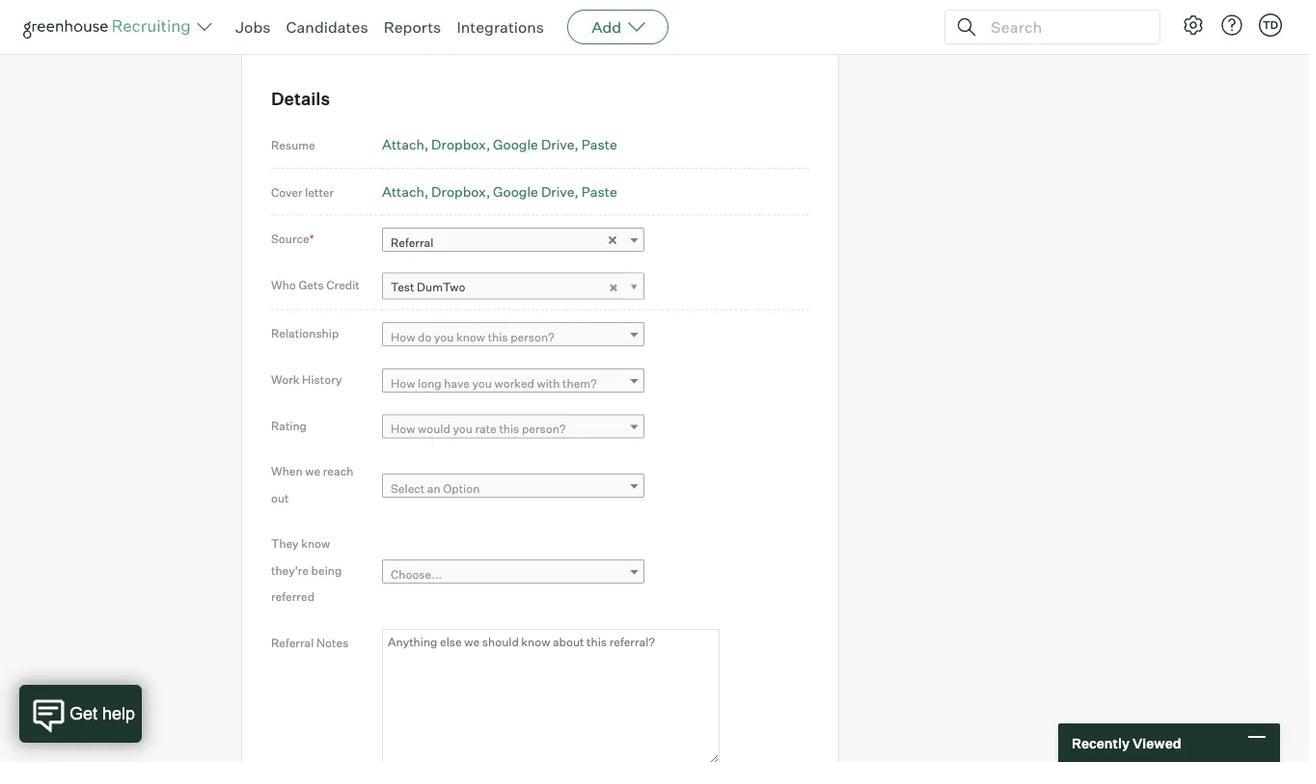 Task type: vqa. For each thing, say whether or not it's contained in the screenshot.


Task type: describe. For each thing, give the bounding box(es) containing it.
referral for referral notes
[[271, 636, 314, 650]]

add button
[[568, 10, 669, 44]]

attach for cover letter
[[382, 183, 425, 200]]

attach dropbox google drive paste for cover letter
[[382, 183, 617, 200]]

attach dropbox google drive paste for resume
[[382, 136, 617, 153]]

long
[[418, 376, 442, 390]]

paste for cover letter
[[582, 183, 617, 200]]

candidates link
[[286, 17, 368, 37]]

test dumtwo link
[[382, 273, 645, 301]]

when we reach out
[[271, 464, 354, 505]]

Referral Notes text field
[[382, 629, 720, 763]]

source *
[[271, 232, 314, 246]]

them?
[[563, 376, 597, 390]]

worked
[[495, 376, 535, 390]]

dropbox for cover letter
[[432, 183, 486, 200]]

test
[[391, 280, 415, 294]]

attach link for resume
[[382, 136, 429, 153]]

attach for resume
[[382, 136, 425, 153]]

dumtwo
[[417, 280, 466, 294]]

viewed
[[1133, 735, 1182, 752]]

who
[[271, 278, 296, 292]]

how for how do you know this person?
[[391, 330, 416, 344]]

configure image
[[1182, 14, 1206, 37]]

1 horizontal spatial know
[[457, 330, 486, 344]]

rate
[[475, 422, 497, 436]]

notes
[[317, 636, 349, 650]]

recently viewed
[[1072, 735, 1182, 752]]

when
[[271, 464, 303, 479]]

an
[[427, 481, 441, 496]]

how for how long have you worked with them?
[[391, 376, 416, 390]]

details
[[271, 87, 330, 109]]

jobs
[[236, 17, 271, 37]]

jobs link
[[236, 17, 271, 37]]

they
[[271, 537, 299, 551]]

test dumtwo
[[391, 280, 466, 294]]

referral link
[[382, 228, 645, 256]]

reports link
[[384, 17, 441, 37]]

drive for cover letter
[[541, 183, 575, 200]]

would
[[418, 422, 451, 436]]

Search text field
[[986, 13, 1143, 41]]

work history
[[271, 372, 342, 387]]

google for resume
[[493, 136, 538, 153]]

choose...
[[391, 567, 442, 581]]

work
[[271, 372, 300, 387]]

referral notes
[[271, 636, 349, 650]]

this for rate
[[499, 422, 520, 436]]

recently
[[1072, 735, 1130, 752]]

cover
[[271, 185, 303, 199]]

select an option link
[[382, 474, 645, 502]]

google drive link for resume
[[493, 136, 579, 153]]

td button
[[1260, 14, 1283, 37]]

how long have you worked with them?
[[391, 376, 597, 390]]

person? for how do you know this person?
[[511, 330, 555, 344]]

have
[[444, 376, 470, 390]]

google for cover letter
[[493, 183, 538, 200]]

td button
[[1256, 10, 1287, 41]]

paste link for resume
[[582, 136, 617, 153]]

paste for resume
[[582, 136, 617, 153]]

drive for resume
[[541, 136, 575, 153]]

choose... link
[[382, 560, 645, 588]]



Task type: locate. For each thing, give the bounding box(es) containing it.
referral for referral
[[391, 235, 434, 250]]

you for rate
[[453, 422, 473, 436]]

how do you know this person?
[[391, 330, 555, 344]]

google drive link for cover letter
[[493, 183, 579, 200]]

1 vertical spatial attach
[[382, 183, 425, 200]]

person? for how would you rate this person?
[[522, 422, 566, 436]]

1 vertical spatial google drive link
[[493, 183, 579, 200]]

1 horizontal spatial referral
[[391, 235, 434, 250]]

1 how from the top
[[391, 330, 416, 344]]

google drive link
[[493, 136, 579, 153], [493, 183, 579, 200]]

paste
[[582, 136, 617, 153], [582, 183, 617, 200]]

this up how long have you worked with them?
[[488, 330, 508, 344]]

history
[[302, 372, 342, 387]]

referred
[[271, 590, 315, 604]]

0 vertical spatial drive
[[541, 136, 575, 153]]

1 vertical spatial attach dropbox google drive paste
[[382, 183, 617, 200]]

1 drive from the top
[[541, 136, 575, 153]]

select an option
[[391, 481, 480, 496]]

referral up test
[[391, 235, 434, 250]]

this right "rate"
[[499, 422, 520, 436]]

cover letter
[[271, 185, 334, 199]]

2 attach link from the top
[[382, 183, 429, 200]]

know up being
[[301, 537, 330, 551]]

1 paste from the top
[[582, 136, 617, 153]]

1 vertical spatial dropbox link
[[432, 183, 491, 200]]

0 vertical spatial attach link
[[382, 136, 429, 153]]

1 vertical spatial paste
[[582, 183, 617, 200]]

attach link for cover letter
[[382, 183, 429, 200]]

relationship
[[271, 326, 339, 341]]

2 attach dropbox google drive paste from the top
[[382, 183, 617, 200]]

this
[[488, 330, 508, 344], [499, 422, 520, 436]]

how left do
[[391, 330, 416, 344]]

0 vertical spatial paste
[[582, 136, 617, 153]]

0 vertical spatial dropbox link
[[432, 136, 491, 153]]

we
[[305, 464, 321, 479]]

0 vertical spatial dropbox
[[432, 136, 486, 153]]

2 attach from the top
[[382, 183, 425, 200]]

0 vertical spatial person?
[[511, 330, 555, 344]]

0 vertical spatial you
[[434, 330, 454, 344]]

2 vertical spatial how
[[391, 422, 416, 436]]

0 vertical spatial attach
[[382, 136, 425, 153]]

how do you know this person? link
[[382, 323, 645, 351]]

do
[[418, 330, 432, 344]]

1 dropbox from the top
[[432, 136, 486, 153]]

dropbox link for resume
[[432, 136, 491, 153]]

paste link
[[582, 136, 617, 153], [582, 183, 617, 200]]

0 vertical spatial paste link
[[582, 136, 617, 153]]

letter
[[305, 185, 334, 199]]

candidates
[[286, 17, 368, 37]]

1 vertical spatial know
[[301, 537, 330, 551]]

attach link
[[382, 136, 429, 153], [382, 183, 429, 200]]

0 vertical spatial referral
[[391, 235, 434, 250]]

attach dropbox google drive paste
[[382, 136, 617, 153], [382, 183, 617, 200]]

integrations link
[[457, 17, 545, 37]]

1 attach dropbox google drive paste from the top
[[382, 136, 617, 153]]

2 vertical spatial you
[[453, 422, 473, 436]]

paste link for cover letter
[[582, 183, 617, 200]]

know inside "they know they're being referred"
[[301, 537, 330, 551]]

1 vertical spatial attach link
[[382, 183, 429, 200]]

1 google from the top
[[493, 136, 538, 153]]

dropbox link for cover letter
[[432, 183, 491, 200]]

who gets credit
[[271, 278, 360, 292]]

how left would
[[391, 422, 416, 436]]

0 horizontal spatial referral
[[271, 636, 314, 650]]

you right have
[[473, 376, 492, 390]]

dropbox link
[[432, 136, 491, 153], [432, 183, 491, 200]]

this for know
[[488, 330, 508, 344]]

google
[[493, 136, 538, 153], [493, 183, 538, 200]]

0 horizontal spatial know
[[301, 537, 330, 551]]

how would you rate this person?
[[391, 422, 566, 436]]

2 paste from the top
[[582, 183, 617, 200]]

source
[[271, 232, 310, 246]]

2 paste link from the top
[[582, 183, 617, 200]]

rating
[[271, 418, 307, 433]]

you right do
[[434, 330, 454, 344]]

2 google drive link from the top
[[493, 183, 579, 200]]

with
[[537, 376, 560, 390]]

add
[[592, 17, 622, 37]]

1 vertical spatial person?
[[522, 422, 566, 436]]

attach
[[382, 136, 425, 153], [382, 183, 425, 200]]

being
[[311, 563, 342, 578]]

0 vertical spatial google
[[493, 136, 538, 153]]

0 vertical spatial know
[[457, 330, 486, 344]]

gets
[[299, 278, 324, 292]]

resume
[[271, 138, 315, 152]]

1 vertical spatial google
[[493, 183, 538, 200]]

greenhouse recruiting image
[[23, 15, 197, 39]]

how would you rate this person? link
[[382, 415, 645, 443]]

1 vertical spatial how
[[391, 376, 416, 390]]

you for know
[[434, 330, 454, 344]]

td
[[1263, 18, 1279, 31]]

reports
[[384, 17, 441, 37]]

0 vertical spatial this
[[488, 330, 508, 344]]

dropbox
[[432, 136, 486, 153], [432, 183, 486, 200]]

they're
[[271, 563, 309, 578]]

you left "rate"
[[453, 422, 473, 436]]

2 google from the top
[[493, 183, 538, 200]]

1 vertical spatial you
[[473, 376, 492, 390]]

referral left notes
[[271, 636, 314, 650]]

2 dropbox link from the top
[[432, 183, 491, 200]]

1 vertical spatial dropbox
[[432, 183, 486, 200]]

you
[[434, 330, 454, 344], [473, 376, 492, 390], [453, 422, 473, 436]]

0 vertical spatial how
[[391, 330, 416, 344]]

3 how from the top
[[391, 422, 416, 436]]

1 attach link from the top
[[382, 136, 429, 153]]

dropbox for resume
[[432, 136, 486, 153]]

how long have you worked with them? link
[[382, 369, 645, 397]]

1 vertical spatial drive
[[541, 183, 575, 200]]

how left the long
[[391, 376, 416, 390]]

1 vertical spatial this
[[499, 422, 520, 436]]

2 dropbox from the top
[[432, 183, 486, 200]]

select
[[391, 481, 425, 496]]

integrations
[[457, 17, 545, 37]]

referral
[[391, 235, 434, 250], [271, 636, 314, 650]]

know
[[457, 330, 486, 344], [301, 537, 330, 551]]

*
[[310, 232, 314, 246]]

1 google drive link from the top
[[493, 136, 579, 153]]

2 drive from the top
[[541, 183, 575, 200]]

1 dropbox link from the top
[[432, 136, 491, 153]]

0 vertical spatial google drive link
[[493, 136, 579, 153]]

option
[[443, 481, 480, 496]]

know right do
[[457, 330, 486, 344]]

person?
[[511, 330, 555, 344], [522, 422, 566, 436]]

they know they're being referred
[[271, 537, 342, 604]]

1 vertical spatial paste link
[[582, 183, 617, 200]]

1 vertical spatial referral
[[271, 636, 314, 650]]

2 how from the top
[[391, 376, 416, 390]]

how
[[391, 330, 416, 344], [391, 376, 416, 390], [391, 422, 416, 436]]

how for how would you rate this person?
[[391, 422, 416, 436]]

0 vertical spatial attach dropbox google drive paste
[[382, 136, 617, 153]]

out
[[271, 491, 289, 505]]

credit
[[327, 278, 360, 292]]

drive
[[541, 136, 575, 153], [541, 183, 575, 200]]

person? up the with
[[511, 330, 555, 344]]

1 attach from the top
[[382, 136, 425, 153]]

person? down the with
[[522, 422, 566, 436]]

reach
[[323, 464, 354, 479]]

1 paste link from the top
[[582, 136, 617, 153]]



